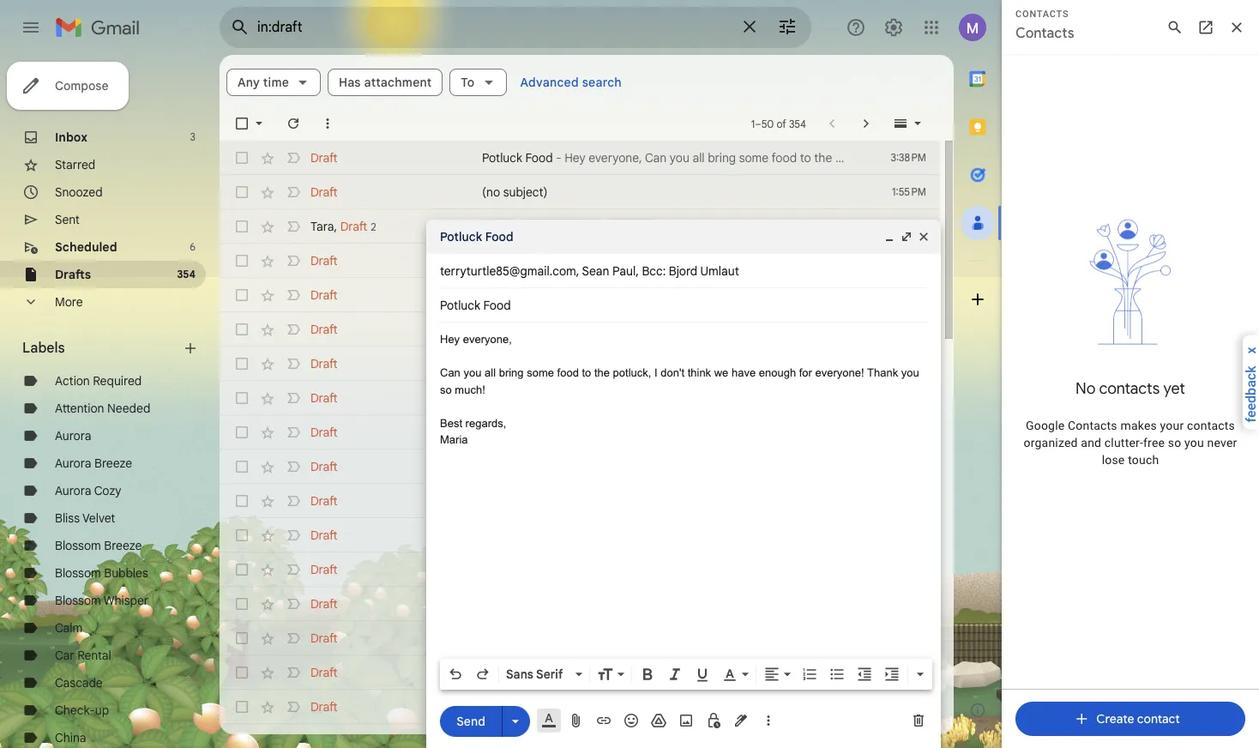 Task type: vqa. For each thing, say whether or not it's contained in the screenshot.
left "Sigma"
no



Task type: describe. For each thing, give the bounding box(es) containing it.
of
[[777, 117, 787, 130]]

8 cell from the top
[[879, 630, 940, 647]]

running
[[659, 219, 703, 234]]

1
[[751, 117, 755, 130]]

tara
[[311, 218, 334, 234]]

cascade
[[55, 675, 103, 691]]

4 (no subject) link from the top
[[482, 321, 846, 338]]

patience
[[610, 220, 651, 233]]

(no for second "(no subject)" link from the bottom of the page
[[482, 665, 500, 680]]

blossom bubbles link
[[55, 565, 148, 581]]

more button
[[0, 288, 206, 316]]

(no for sixth "(no subject)" link from the bottom of the page
[[482, 322, 500, 337]]

draft for sixth not important switch from the bottom of the page
[[311, 425, 338, 440]]

bubbles
[[104, 565, 148, 581]]

sans serif option
[[503, 666, 572, 683]]

attention needed
[[55, 401, 150, 416]]

draft for 4th not important switch
[[311, 253, 338, 269]]

the
[[595, 366, 610, 379]]

7 row from the top
[[220, 347, 940, 381]]

4 subject) from the top
[[503, 322, 548, 337]]

compose
[[55, 78, 109, 94]]

sep 14 for 7th row from the bottom
[[896, 323, 927, 336]]

serif
[[536, 667, 563, 682]]

9 subject) from the top
[[503, 699, 548, 715]]

7 cell from the top
[[879, 596, 940, 613]]

insert files using drive image
[[650, 712, 668, 729]]

aurora for aurora cozy
[[55, 483, 91, 499]]

cozy
[[94, 483, 121, 499]]

can you all bring some food to the potluck, i don't think we have enough for everyone! thank you so much!
[[440, 366, 920, 396]]

- for running late -
[[733, 219, 739, 234]]

check-
[[55, 703, 95, 718]]

5 row from the top
[[220, 278, 940, 312]]

action inside row
[[523, 220, 553, 233]]

needed
[[107, 401, 150, 416]]

labels
[[22, 340, 65, 357]]

advanced
[[520, 75, 579, 90]]

5 subject) from the top
[[503, 356, 548, 372]]

draft for 8th not important switch from the top
[[311, 390, 338, 406]]

pop out image
[[900, 230, 914, 244]]

has
[[339, 75, 361, 90]]

(no subject) for ninth "(no subject)" link from the bottom of the page
[[482, 184, 548, 200]]

1:55 pm
[[893, 185, 927, 198]]

time
[[263, 75, 289, 90]]

some
[[527, 366, 554, 379]]

numbered list ‪(⌘⇧7)‬ image
[[801, 666, 819, 683]]

scheduled
[[55, 239, 117, 255]]

blossom for blossom breeze
[[55, 538, 101, 553]]

2 horizontal spatial ,
[[636, 263, 639, 279]]

clear search image
[[733, 9, 767, 44]]

sep for fifth "(no subject)" link from the bottom of the page
[[896, 357, 914, 370]]

11 not important switch from the top
[[285, 493, 302, 510]]

gmail image
[[55, 10, 148, 45]]

5 not important switch from the top
[[285, 287, 302, 304]]

, for terryturtle85@gmail.com
[[576, 263, 580, 279]]

7 subject) from the top
[[503, 425, 548, 440]]

umlaut
[[701, 263, 739, 279]]

1 not important switch from the top
[[285, 149, 302, 166]]

aurora link
[[55, 428, 91, 444]]

50
[[762, 117, 774, 130]]

all
[[485, 366, 496, 379]]

5 cell from the top
[[879, 527, 940, 544]]

bring
[[499, 366, 524, 379]]

1 vertical spatial inbox
[[486, 220, 511, 233]]

1 (no subject) link from the top
[[482, 184, 846, 201]]

2 row from the top
[[220, 175, 940, 209]]

sans
[[506, 667, 534, 682]]

inbox link
[[55, 130, 88, 145]]

main content containing any time
[[220, 55, 954, 748]]

dialog containing terryturtle85@gmail.com
[[426, 220, 941, 748]]

(no for first "(no subject)" link from the bottom of the page
[[482, 699, 500, 715]]

(no for ninth "(no subject)" link from the bottom of the page
[[482, 184, 500, 200]]

sent link
[[55, 212, 80, 227]]

11 row from the top
[[220, 690, 940, 724]]

10 row from the top
[[220, 656, 940, 690]]

8 not important switch from the top
[[285, 390, 302, 407]]

search
[[582, 75, 622, 90]]

bcc:
[[642, 263, 666, 279]]

compose button
[[7, 62, 129, 110]]

breeze for aurora breeze
[[94, 456, 132, 471]]

send
[[457, 714, 486, 729]]

to
[[582, 366, 592, 379]]

settings image
[[884, 17, 904, 38]]

2 draft row from the top
[[220, 484, 940, 518]]

aurora for aurora breeze
[[55, 456, 91, 471]]

draft for tenth not important switch from the bottom
[[311, 287, 338, 303]]

13 not important switch from the top
[[285, 561, 302, 578]]

Search mail text field
[[257, 19, 729, 36]]

blossom breeze
[[55, 538, 142, 553]]

action required link
[[55, 373, 142, 389]]

sep 14 for eighth row from the bottom
[[896, 288, 927, 301]]

6 (no subject) link from the top
[[482, 390, 846, 407]]

9 cell from the top
[[879, 733, 940, 748]]

has attachment button
[[328, 69, 443, 96]]

draft for 3rd not important switch from the bottom
[[311, 528, 338, 543]]

side panel section
[[954, 55, 1002, 735]]

search mail image
[[225, 12, 256, 43]]

enough
[[759, 366, 796, 379]]

aurora breeze link
[[55, 456, 132, 471]]

blossom for blossom bubbles
[[55, 565, 101, 581]]

(no subject) for third "(no subject)" link from the top
[[482, 287, 548, 303]]

draft for second not important switch from the top
[[311, 184, 338, 200]]

3 draft row from the top
[[220, 518, 940, 553]]

snoozed link
[[55, 184, 103, 200]]

toggle confidential mode image
[[705, 712, 723, 729]]

sep for sixth "(no subject)" link from the bottom of the page
[[896, 323, 914, 336]]

car rental link
[[55, 648, 111, 663]]

draft for eighth not important switch from the bottom of the page
[[311, 356, 338, 372]]

italic ‪(⌘i)‬ image
[[667, 666, 684, 683]]

(no for 8th "(no subject)" link from the bottom of the page
[[482, 253, 500, 269]]

any time
[[238, 75, 289, 90]]

3 (no subject) link from the top
[[482, 287, 846, 304]]

food
[[526, 150, 553, 166]]

check-up link
[[55, 703, 109, 718]]

6 cell from the top
[[879, 561, 940, 578]]

china link
[[55, 730, 86, 746]]

12 row from the top
[[220, 724, 940, 748]]

have
[[732, 366, 756, 379]]

more options image
[[764, 712, 774, 729]]

for
[[800, 366, 813, 379]]

much!
[[455, 383, 485, 396]]

11:52 am
[[889, 220, 927, 233]]

insert emoji ‪(⌘⇧2)‬ image
[[623, 712, 640, 729]]

older image
[[858, 115, 875, 132]]

any time button
[[227, 69, 321, 96]]

thu, sep 14, 2023, 2:43 pm element
[[896, 252, 927, 269]]

blossom whisper link
[[55, 593, 149, 608]]

(no for third "(no subject)" link from the top
[[482, 287, 500, 303]]

Message Body text field
[[440, 331, 928, 654]]

velvet
[[82, 511, 115, 526]]

to button
[[450, 69, 507, 96]]

we
[[715, 366, 729, 379]]

sent
[[55, 212, 80, 227]]

toggle split pane mode image
[[892, 115, 910, 132]]

4 cell from the top
[[879, 493, 940, 510]]

thu, sep 14, 2023, 2:36 pm element
[[896, 321, 927, 338]]

send button
[[440, 706, 502, 737]]

2 subject) from the top
[[503, 253, 548, 269]]

indent less ‪(⌘[)‬ image
[[856, 666, 874, 683]]

0 vertical spatial required
[[556, 220, 598, 233]]

potluck food -
[[482, 150, 565, 166]]

whisper
[[104, 593, 149, 608]]

5 (no subject) link from the top
[[482, 355, 846, 372]]

4 not important switch from the top
[[285, 252, 302, 269]]

best
[[440, 417, 463, 429]]

thu, sep 14, 2023, 11:04 am element
[[896, 699, 927, 716]]



Task type: locate. For each thing, give the bounding box(es) containing it.
354 down 6
[[177, 268, 196, 281]]

None checkbox
[[233, 630, 251, 647]]

blossom breeze link
[[55, 538, 142, 553]]

6 (no subject) from the top
[[482, 390, 548, 406]]

None checkbox
[[233, 664, 251, 681], [233, 699, 251, 716], [233, 733, 251, 748], [233, 664, 251, 681], [233, 699, 251, 716], [233, 733, 251, 748]]

5 (no from the top
[[482, 356, 500, 372]]

14 down thu, sep 14, 2023, 2:36 pm element at the top of page
[[917, 357, 927, 370]]

0 horizontal spatial ,
[[334, 218, 337, 234]]

up
[[95, 703, 109, 718]]

inbox up starred at the left top
[[55, 130, 88, 145]]

rental
[[77, 648, 111, 663]]

3 (no from the top
[[482, 287, 500, 303]]

354
[[789, 117, 807, 130], [177, 268, 196, 281]]

2 (no subject) from the top
[[482, 253, 548, 269]]

you right the thank in the right of the page
[[902, 366, 920, 379]]

hey
[[440, 333, 460, 346]]

action required up terryturtle85@gmail.com , sean paul , bcc: bjord umlaut
[[523, 220, 598, 233]]

2 (no from the top
[[482, 253, 500, 269]]

to
[[461, 75, 475, 90]]

support image
[[846, 17, 867, 38]]

sans serif
[[506, 667, 563, 682]]

refresh image
[[285, 115, 302, 132]]

14 down the thu, sep 14, 2023, 2:43 pm element
[[917, 288, 927, 301]]

4 (no subject) from the top
[[482, 322, 548, 337]]

9 (no subject) from the top
[[482, 699, 548, 715]]

2 14 from the top
[[917, 323, 927, 336]]

3 row from the top
[[220, 209, 940, 244]]

- right late
[[733, 219, 739, 234]]

not important switch
[[285, 149, 302, 166], [285, 184, 302, 201], [285, 218, 302, 235], [285, 252, 302, 269], [285, 287, 302, 304], [285, 321, 302, 338], [285, 355, 302, 372], [285, 390, 302, 407], [285, 424, 302, 441], [285, 458, 302, 475], [285, 493, 302, 510], [285, 527, 302, 544], [285, 561, 302, 578], [285, 596, 302, 613]]

2 sep 14 from the top
[[896, 323, 927, 336]]

5 (no subject) from the top
[[482, 356, 548, 372]]

aurora breeze
[[55, 456, 132, 471]]

advanced search button
[[514, 67, 629, 98]]

breeze up cozy
[[94, 456, 132, 471]]

tab list
[[954, 55, 1002, 686]]

required
[[556, 220, 598, 233], [93, 373, 142, 389]]

more
[[55, 294, 83, 310]]

1 vertical spatial required
[[93, 373, 142, 389]]

, left 2
[[334, 218, 337, 234]]

4 sep from the top
[[896, 666, 914, 679]]

blossom up calm
[[55, 593, 101, 608]]

, for tara
[[334, 218, 337, 234]]

draft for fourth not important switch from the bottom of the page
[[311, 493, 338, 509]]

indent more ‪(⌘])‬ image
[[884, 666, 901, 683]]

bjord
[[669, 263, 698, 279]]

insert link ‪(⌘k)‬ image
[[596, 712, 613, 729]]

1 vertical spatial blossom
[[55, 565, 101, 581]]

9 (no subject) link from the top
[[482, 699, 846, 716]]

regards,
[[466, 417, 507, 429]]

aurora
[[55, 428, 91, 444], [55, 456, 91, 471], [55, 483, 91, 499]]

14 for fifth "(no subject)" link from the bottom of the page
[[917, 357, 927, 370]]

blossom down the bliss velvet link
[[55, 538, 101, 553]]

formatting options toolbar
[[440, 659, 933, 690]]

14 for third "(no subject)" link from the top
[[917, 288, 927, 301]]

(no down terryturtle85@gmail.com
[[482, 287, 500, 303]]

more formatting options image
[[912, 666, 929, 683]]

labels heading
[[22, 340, 182, 357]]

1 row from the top
[[220, 141, 940, 175]]

-
[[556, 150, 562, 166], [733, 219, 739, 234]]

starred link
[[55, 157, 95, 172]]

drafts link
[[55, 267, 91, 282]]

(no down 'everyone,'
[[482, 356, 500, 372]]

more send options image
[[507, 713, 524, 730]]

1 subject) from the top
[[503, 184, 548, 200]]

cascade link
[[55, 675, 103, 691]]

14 not important switch from the top
[[285, 596, 302, 613]]

(no subject) for 8th "(no subject)" link from the bottom of the page
[[482, 253, 548, 269]]

(no for fifth "(no subject)" link from the bottom of the page
[[482, 356, 500, 372]]

4 14 from the top
[[917, 666, 927, 679]]

1 horizontal spatial -
[[733, 219, 739, 234]]

don't
[[661, 366, 685, 379]]

draft row
[[220, 450, 940, 484], [220, 484, 940, 518], [220, 518, 940, 553], [220, 553, 940, 587], [220, 587, 940, 621], [220, 621, 940, 656]]

12 not important switch from the top
[[285, 527, 302, 544]]

undo ‪(⌘z)‬ image
[[447, 666, 464, 683]]

subject)
[[503, 184, 548, 200], [503, 253, 548, 269], [503, 287, 548, 303], [503, 322, 548, 337], [503, 356, 548, 372], [503, 390, 548, 406], [503, 425, 548, 440], [503, 665, 548, 680], [503, 699, 548, 715]]

6 subject) from the top
[[503, 390, 548, 406]]

7 (no from the top
[[482, 425, 500, 440]]

8 subject) from the top
[[503, 665, 548, 680]]

advanced search options image
[[771, 9, 805, 44]]

thu, sep 14, 2023, 2:38 pm element
[[896, 287, 927, 304]]

6 draft row from the top
[[220, 621, 940, 656]]

action up terryturtle85@gmail.com
[[523, 220, 553, 233]]

7 (no subject) from the top
[[482, 425, 548, 440]]

draft for 13th not important switch from the top
[[311, 562, 338, 578]]

everyone!
[[816, 366, 865, 379]]

0 vertical spatial aurora
[[55, 428, 91, 444]]

1 vertical spatial aurora
[[55, 456, 91, 471]]

breeze for blossom breeze
[[104, 538, 142, 553]]

1 horizontal spatial action required
[[523, 220, 598, 233]]

3 cell from the top
[[879, 458, 940, 475]]

(no subject) for fifth "(no subject)" link from the bottom of the page
[[482, 356, 548, 372]]

snoozed
[[55, 184, 103, 200]]

hey everyone,
[[440, 333, 512, 346]]

4 draft row from the top
[[220, 553, 940, 587]]

0 horizontal spatial required
[[93, 373, 142, 389]]

attention needed link
[[55, 401, 150, 416]]

sep for third "(no subject)" link from the top
[[896, 288, 914, 301]]

can
[[440, 366, 461, 379]]

car
[[55, 648, 74, 663]]

sep for second "(no subject)" link from the bottom of the page
[[896, 666, 914, 679]]

minimize image
[[883, 230, 897, 244]]

1 horizontal spatial ,
[[576, 263, 580, 279]]

4 (no from the top
[[482, 322, 500, 337]]

sep 14 down thu, sep 14, 2023, 2:36 pm element at the top of page
[[896, 357, 927, 370]]

1 blossom from the top
[[55, 538, 101, 553]]

sep down thu, sep 14, 2023, 2:38 pm element
[[896, 323, 914, 336]]

china
[[55, 730, 86, 746]]

sep down thu, sep 14, 2023, 2:36 pm element at the top of page
[[896, 357, 914, 370]]

sean
[[582, 263, 610, 279]]

7 not important switch from the top
[[285, 355, 302, 372]]

2 cell from the top
[[879, 424, 940, 441]]

, left sean
[[576, 263, 580, 279]]

6 (no from the top
[[482, 390, 500, 406]]

3:38 pm
[[891, 151, 927, 164]]

draft for 1st not important switch from the bottom
[[311, 596, 338, 612]]

1 14 from the top
[[917, 288, 927, 301]]

required inside labels navigation
[[93, 373, 142, 389]]

sep 14 for sixth row from the bottom
[[896, 357, 927, 370]]

1 horizontal spatial required
[[556, 220, 598, 233]]

action
[[523, 220, 553, 233], [55, 373, 90, 389]]

blossom
[[55, 538, 101, 553], [55, 565, 101, 581], [55, 593, 101, 608]]

row containing tara
[[220, 209, 940, 244]]

i
[[655, 366, 658, 379]]

action inside labels navigation
[[55, 373, 90, 389]]

action required inside labels navigation
[[55, 373, 142, 389]]

14 down thu, sep 14, 2023, 2:38 pm element
[[917, 323, 927, 336]]

insert signature image
[[733, 712, 750, 729]]

blossom bubbles
[[55, 565, 148, 581]]

4 sep 14 from the top
[[896, 666, 927, 679]]

underline ‪(⌘u)‬ image
[[694, 667, 711, 684]]

1 aurora from the top
[[55, 428, 91, 444]]

required up 'needed'
[[93, 373, 142, 389]]

9 (no from the top
[[482, 699, 500, 715]]

6 not important switch from the top
[[285, 321, 302, 338]]

2 vertical spatial aurora
[[55, 483, 91, 499]]

354 inside labels navigation
[[177, 268, 196, 281]]

bliss
[[55, 511, 80, 526]]

(no right maria
[[482, 425, 500, 440]]

- for potluck food -
[[556, 150, 562, 166]]

running late -
[[659, 219, 742, 234]]

main menu image
[[21, 17, 41, 38]]

aurora up bliss
[[55, 483, 91, 499]]

7 (no subject) link from the top
[[482, 424, 846, 441]]

1 sep from the top
[[896, 288, 914, 301]]

you up much!
[[464, 366, 482, 379]]

dialog
[[426, 220, 941, 748]]

aurora cozy
[[55, 483, 121, 499]]

any
[[238, 75, 260, 90]]

Subject field
[[440, 297, 928, 314]]

best regards, maria
[[440, 417, 507, 446]]

1 50 of 354
[[751, 117, 807, 130]]

late
[[706, 219, 730, 234]]

8 (no from the top
[[482, 665, 500, 680]]

(no
[[482, 184, 500, 200], [482, 253, 500, 269], [482, 287, 500, 303], [482, 322, 500, 337], [482, 356, 500, 372], [482, 390, 500, 406], [482, 425, 500, 440], [482, 665, 500, 680], [482, 699, 500, 715]]

14 for second "(no subject)" link from the bottom of the page
[[917, 666, 927, 679]]

5 draft row from the top
[[220, 587, 940, 621]]

cell
[[879, 390, 940, 407], [879, 424, 940, 441], [879, 458, 940, 475], [879, 493, 940, 510], [879, 527, 940, 544], [879, 561, 940, 578], [879, 596, 940, 613], [879, 630, 940, 647], [879, 733, 940, 748]]

breeze up bubbles
[[104, 538, 142, 553]]

(no left sans
[[482, 665, 500, 680]]

3 blossom from the top
[[55, 593, 101, 608]]

action required
[[523, 220, 598, 233], [55, 373, 142, 389]]

close image
[[917, 230, 931, 244]]

3 14 from the top
[[917, 357, 927, 370]]

(no subject) for sixth "(no subject)" link from the bottom of the page
[[482, 322, 548, 337]]

drafts
[[55, 267, 91, 282]]

sep 14 down thu, sep 14, 2023, 2:38 pm element
[[896, 323, 927, 336]]

0 horizontal spatial action
[[55, 373, 90, 389]]

9 row from the top
[[220, 415, 940, 450]]

8 (no subject) link from the top
[[482, 664, 846, 681]]

0 vertical spatial -
[[556, 150, 562, 166]]

3 not important switch from the top
[[285, 218, 302, 235]]

- right food
[[556, 150, 562, 166]]

14 right indent more ‪(⌘])‬ image
[[917, 666, 927, 679]]

potluck,
[[613, 366, 652, 379]]

bulleted list ‪(⌘⇧8)‬ image
[[829, 666, 846, 683]]

8 row from the top
[[220, 381, 940, 415]]

advanced search
[[520, 75, 622, 90]]

action up 'attention'
[[55, 373, 90, 389]]

car rental
[[55, 648, 111, 663]]

3 subject) from the top
[[503, 287, 548, 303]]

(no subject) for first "(no subject)" link from the bottom of the page
[[482, 699, 548, 715]]

1 draft row from the top
[[220, 450, 940, 484]]

row
[[220, 141, 940, 175], [220, 175, 940, 209], [220, 209, 940, 244], [220, 244, 940, 278], [220, 278, 940, 312], [220, 312, 940, 347], [220, 347, 940, 381], [220, 381, 940, 415], [220, 415, 940, 450], [220, 656, 940, 690], [220, 690, 940, 724], [220, 724, 940, 748]]

3 sep from the top
[[896, 357, 914, 370]]

blossom whisper
[[55, 593, 149, 608]]

0 vertical spatial action required
[[523, 220, 598, 233]]

bliss velvet link
[[55, 511, 115, 526]]

inbox up terryturtle85@gmail.com
[[486, 220, 511, 233]]

discard draft ‪(⌘⇧d)‬ image
[[910, 712, 928, 729]]

draft for fifth not important switch from the bottom of the page
[[311, 459, 338, 475]]

0 horizontal spatial 354
[[177, 268, 196, 281]]

draft for sixth not important switch
[[311, 322, 338, 337]]

attachment
[[364, 75, 432, 90]]

calm
[[55, 620, 83, 636]]

0 vertical spatial inbox
[[55, 130, 88, 145]]

required up terryturtle85@gmail.com , sean paul , bcc: bjord umlaut
[[556, 220, 598, 233]]

0 vertical spatial breeze
[[94, 456, 132, 471]]

sep down the thu, sep 14, 2023, 2:43 pm element
[[896, 288, 914, 301]]

6
[[190, 240, 196, 253]]

3 aurora from the top
[[55, 483, 91, 499]]

9 not important switch from the top
[[285, 424, 302, 441]]

paul
[[613, 263, 636, 279]]

14 for sixth "(no subject)" link from the bottom of the page
[[917, 323, 927, 336]]

aurora down 'attention'
[[55, 428, 91, 444]]

6 row from the top
[[220, 312, 940, 347]]

aurora down aurora link
[[55, 456, 91, 471]]

2 not important switch from the top
[[285, 184, 302, 201]]

main content
[[220, 55, 954, 748]]

(no up 'everyone,'
[[482, 253, 500, 269]]

(no down potluck
[[482, 184, 500, 200]]

None search field
[[220, 7, 812, 48]]

1 horizontal spatial action
[[523, 220, 553, 233]]

everyone,
[[463, 333, 512, 346]]

blossom for blossom whisper
[[55, 593, 101, 608]]

think
[[688, 366, 711, 379]]

food
[[557, 366, 579, 379]]

starred
[[55, 157, 95, 172]]

has attachment
[[339, 75, 432, 90]]

,
[[334, 218, 337, 234], [576, 263, 580, 279], [636, 263, 639, 279]]

2 vertical spatial blossom
[[55, 593, 101, 608]]

so
[[440, 383, 452, 396]]

bold ‪(⌘b)‬ image
[[639, 666, 656, 683]]

1 sep 14 from the top
[[896, 288, 927, 301]]

0 vertical spatial blossom
[[55, 538, 101, 553]]

3
[[190, 130, 196, 143]]

inbox
[[55, 130, 88, 145], [486, 220, 511, 233]]

attach files image
[[568, 712, 585, 729]]

aurora for aurora link
[[55, 428, 91, 444]]

scheduled link
[[55, 239, 117, 255]]

1 horizontal spatial you
[[902, 366, 920, 379]]

calm link
[[55, 620, 83, 636]]

1 vertical spatial action
[[55, 373, 90, 389]]

1 vertical spatial 354
[[177, 268, 196, 281]]

1 cell from the top
[[879, 390, 940, 407]]

redo ‪(⌘y)‬ image
[[475, 666, 492, 683]]

sep 14 down the thu, sep 14, 2023, 2:43 pm element
[[896, 288, 927, 301]]

you
[[464, 366, 482, 379], [902, 366, 920, 379]]

2 sep from the top
[[896, 323, 914, 336]]

4 row from the top
[[220, 244, 940, 278]]

terryturtle85@gmail.com
[[440, 263, 576, 279]]

1 (no from the top
[[482, 184, 500, 200]]

none checkbox inside draft row
[[233, 630, 251, 647]]

3 (no subject) from the top
[[482, 287, 548, 303]]

2 aurora from the top
[[55, 456, 91, 471]]

1 you from the left
[[464, 366, 482, 379]]

(no subject) for second "(no subject)" link from the bottom of the page
[[482, 665, 548, 680]]

0 horizontal spatial -
[[556, 150, 562, 166]]

2 you from the left
[[902, 366, 920, 379]]

sep up thu, sep 14, 2023, 11:04 am element
[[896, 666, 914, 679]]

, left bcc:
[[636, 263, 639, 279]]

1 vertical spatial action required
[[55, 373, 142, 389]]

action required up the attention needed link
[[55, 373, 142, 389]]

3 sep 14 from the top
[[896, 357, 927, 370]]

thank
[[868, 366, 899, 379]]

maria
[[440, 433, 468, 446]]

10 not important switch from the top
[[285, 458, 302, 475]]

inbox inside labels navigation
[[55, 130, 88, 145]]

sep 14 up thu, sep 14, 2023, 11:04 am element
[[896, 666, 927, 679]]

0 vertical spatial 354
[[789, 117, 807, 130]]

(no down all at the left of the page
[[482, 390, 500, 406]]

0 horizontal spatial action required
[[55, 373, 142, 389]]

1 vertical spatial -
[[733, 219, 739, 234]]

354 right of
[[789, 117, 807, 130]]

tara , draft 2
[[311, 218, 376, 234]]

blossom down blossom breeze 'link' at the left bottom of the page
[[55, 565, 101, 581]]

1 vertical spatial breeze
[[104, 538, 142, 553]]

(no left more send options icon
[[482, 699, 500, 715]]

2 (no subject) link from the top
[[482, 252, 846, 269]]

0 horizontal spatial inbox
[[55, 130, 88, 145]]

sep 14
[[896, 288, 927, 301], [896, 323, 927, 336], [896, 357, 927, 370], [896, 666, 927, 679]]

8 (no subject) from the top
[[482, 665, 548, 680]]

1 horizontal spatial inbox
[[486, 220, 511, 233]]

(no subject) link
[[482, 184, 846, 201], [482, 252, 846, 269], [482, 287, 846, 304], [482, 321, 846, 338], [482, 355, 846, 372], [482, 390, 846, 407], [482, 424, 846, 441], [482, 664, 846, 681], [482, 699, 846, 716]]

(no right the hey
[[482, 322, 500, 337]]

labels navigation
[[0, 55, 220, 748]]

check-up
[[55, 703, 109, 718]]

2 blossom from the top
[[55, 565, 101, 581]]

draft for first not important switch
[[311, 150, 338, 166]]

sep 14 for third row from the bottom
[[896, 666, 927, 679]]

0 horizontal spatial you
[[464, 366, 482, 379]]

insert photo image
[[678, 712, 695, 729]]

1 horizontal spatial 354
[[789, 117, 807, 130]]

potluck
[[482, 150, 522, 166]]

1 (no subject) from the top
[[482, 184, 548, 200]]

attention
[[55, 401, 104, 416]]

0 vertical spatial action
[[523, 220, 553, 233]]

14
[[917, 288, 927, 301], [917, 323, 927, 336], [917, 357, 927, 370], [917, 666, 927, 679]]



